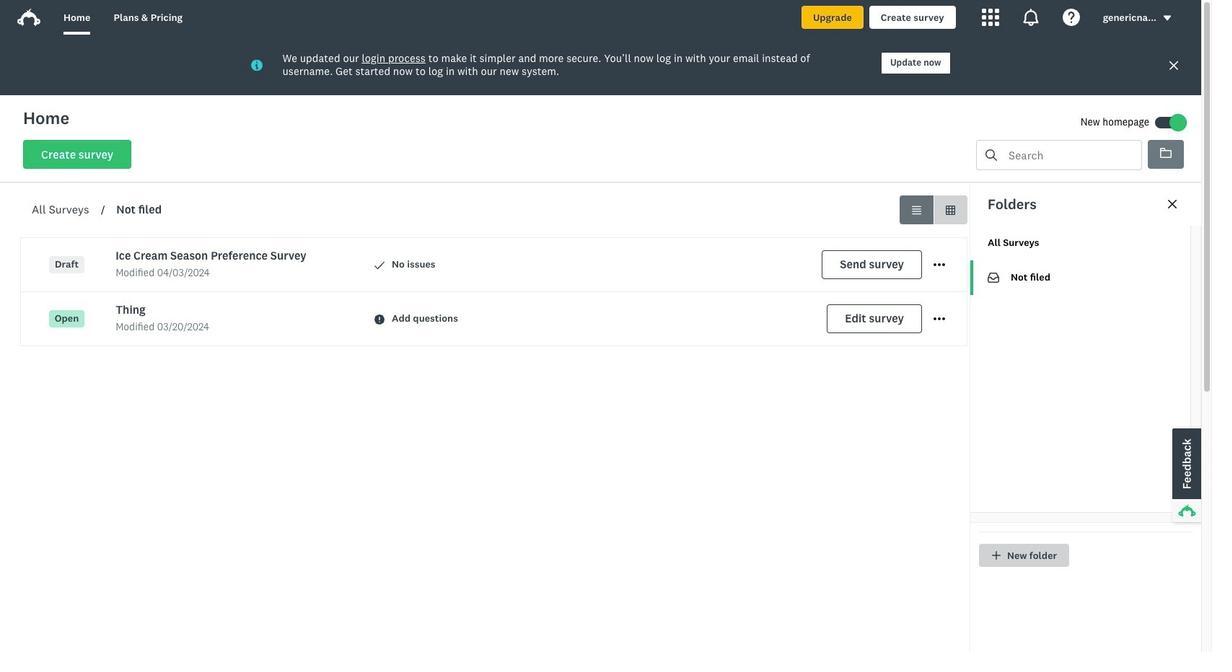 Task type: locate. For each thing, give the bounding box(es) containing it.
response based pricing icon image
[[1006, 474, 1052, 521]]

3 open menu image from the top
[[934, 318, 946, 321]]

brand logo image
[[17, 6, 40, 29], [17, 9, 40, 26]]

dialog
[[970, 183, 1202, 653]]

not filed image
[[988, 272, 1000, 284], [988, 273, 1000, 283]]

open menu image for warning image
[[934, 318, 946, 321]]

no issues image
[[375, 260, 385, 270]]

open menu image
[[934, 314, 946, 325]]

Search text field
[[998, 141, 1142, 170]]

new folder image
[[992, 551, 1002, 561], [993, 551, 1001, 560]]

2 open menu image from the top
[[934, 264, 946, 267]]

group
[[900, 196, 968, 225]]

1 open menu image from the top
[[934, 259, 946, 271]]

products icon image
[[982, 9, 1000, 26], [982, 9, 1000, 26]]

dropdown arrow icon image
[[1163, 13, 1173, 23], [1164, 16, 1172, 21]]

search image
[[986, 149, 998, 161]]

open menu image
[[934, 259, 946, 271], [934, 264, 946, 267], [934, 318, 946, 321]]

2 not filed image from the top
[[988, 273, 1000, 283]]

open menu image for no issues image
[[934, 264, 946, 267]]

folders image
[[1161, 147, 1172, 159]]

help icon image
[[1063, 9, 1080, 26]]



Task type: vqa. For each thing, say whether or not it's contained in the screenshot.
2nd Warning icon from the top of the page
no



Task type: describe. For each thing, give the bounding box(es) containing it.
2 brand logo image from the top
[[17, 9, 40, 26]]

warning image
[[375, 314, 385, 325]]

notification center icon image
[[1023, 9, 1040, 26]]

x image
[[1169, 59, 1180, 71]]

1 not filed image from the top
[[988, 272, 1000, 284]]

search image
[[986, 149, 998, 161]]

1 brand logo image from the top
[[17, 6, 40, 29]]

folders image
[[1161, 148, 1172, 158]]



